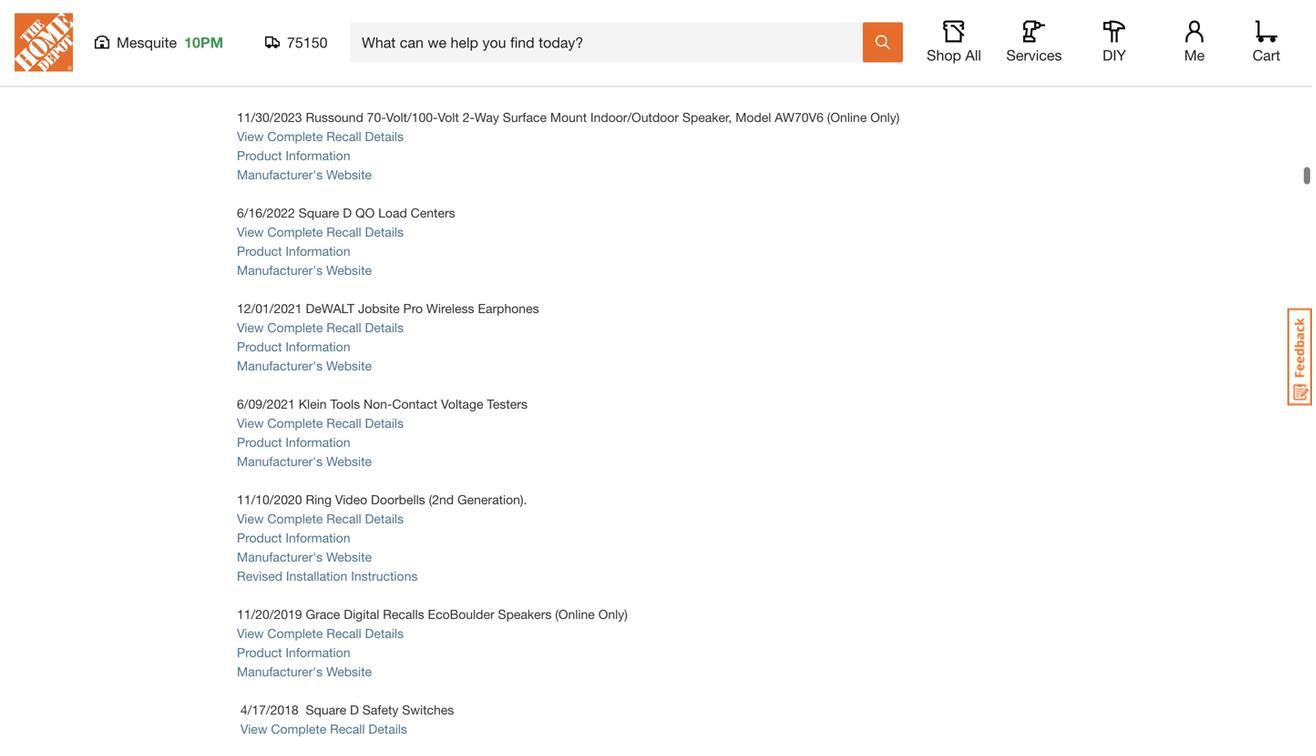 Task type: locate. For each thing, give the bounding box(es) containing it.
only) right speakers
[[598, 607, 628, 622]]

information inside 11/20/2019 grace digital recalls ecoboulder speakers (online only) view complete recall details product information manufacturer's website
[[286, 646, 350, 661]]

manufacturer's inside 6/16/2022 square d qo load centers view complete recall details product information manufacturer's website
[[237, 263, 323, 278]]

4 view complete recall details link from the top
[[237, 416, 404, 431]]

d inside 4/17/2018  square d safety switches view complete recall details
[[350, 703, 359, 718]]

2 product information link from the top
[[237, 244, 350, 259]]

earphones
[[478, 301, 539, 316]]

details down jobsite
[[365, 320, 404, 335]]

recall down the safety at the left bottom of page
[[330, 722, 365, 737]]

the home depot logo image
[[15, 15, 73, 73]]

information down grace
[[286, 646, 350, 661]]

manufacturer's inside 11/20/2019 grace digital recalls ecoboulder speakers (online only) view complete recall details product information manufacturer's website
[[237, 665, 323, 680]]

5 view complete recall details link from the top
[[237, 512, 404, 527]]

6/16/2022 square d qo load centers view complete recall details product information manufacturer's website
[[237, 206, 455, 278]]

manufacturer's up 12/01/2021
[[237, 263, 323, 278]]

11/10/2020
[[237, 493, 302, 508]]

information inside 11/10/2020 ring video doorbells (2nd generation). view complete recall details product information manufacturer's website revised installation instructions
[[286, 531, 350, 546]]

product inside 11/30/2023 russound 70-volt/100-volt 2-way surface mount indoor/outdoor speaker, model aw70v6 (online only) view complete recall details product information manufacturer's website
[[237, 148, 282, 163]]

website inside 11/30/2023 russound 70-volt/100-volt 2-way surface mount indoor/outdoor speaker, model aw70v6 (online only) view complete recall details product information manufacturer's website
[[326, 167, 372, 182]]

product up revised
[[237, 531, 282, 546]]

recall inside 4/17/2018  square d safety switches view complete recall details
[[330, 722, 365, 737]]

view down 11/20/2019
[[237, 626, 264, 642]]

complete down the 4/17/2018
[[271, 722, 326, 737]]

4 website from the top
[[326, 454, 372, 469]]

6 information from the top
[[286, 646, 350, 661]]

information down klein at the bottom left
[[286, 435, 350, 450]]

website up revised installation instructions link
[[326, 550, 372, 565]]

manufacturer's up revised
[[237, 550, 323, 565]]

6 view complete recall details link from the top
[[237, 626, 404, 642]]

11/30/2023 russound 70-volt/100-volt 2-way surface mount indoor/outdoor speaker, model aw70v6 (online only) view complete recall details product information manufacturer's website
[[237, 110, 900, 182]]

5 product information link from the top
[[237, 531, 350, 546]]

revised
[[237, 569, 283, 584]]

model
[[736, 110, 771, 125]]

website up tools at the left bottom of the page
[[326, 359, 372, 374]]

complete
[[267, 129, 323, 144], [267, 225, 323, 240], [267, 320, 323, 335], [267, 416, 323, 431], [267, 512, 323, 527], [267, 626, 323, 642], [271, 722, 326, 737]]

12/01/2021 dewalt jobsite pro wireless earphones view complete recall details product information manufacturer's website
[[237, 301, 539, 374]]

product information link down 12/01/2021
[[237, 339, 350, 354]]

product information link down klein at the bottom left
[[237, 435, 350, 450]]

information down dewalt
[[286, 339, 350, 354]]

details down the safety at the left bottom of page
[[369, 722, 407, 737]]

4 information from the top
[[286, 435, 350, 450]]

0 vertical spatial d
[[343, 206, 352, 221]]

view complete recall details link down grace
[[237, 626, 404, 642]]

5 product from the top
[[237, 531, 282, 546]]

manufacturer's website link up ring
[[237, 454, 372, 469]]

0 horizontal spatial (online
[[555, 607, 595, 622]]

6 manufacturer's from the top
[[237, 665, 323, 680]]

7 view complete recall details link from the top
[[237, 722, 407, 737]]

1 information from the top
[[286, 148, 350, 163]]

recall down video
[[326, 512, 361, 527]]

way
[[475, 110, 499, 125]]

information down ring
[[286, 531, 350, 546]]

manufacturer's website link
[[237, 167, 372, 182], [237, 263, 372, 278], [237, 359, 372, 374], [237, 454, 372, 469], [237, 550, 372, 565], [237, 665, 372, 680]]

website up video
[[326, 454, 372, 469]]

complete down 12/01/2021
[[267, 320, 323, 335]]

website inside 11/10/2020 ring video doorbells (2nd generation). view complete recall details product information manufacturer's website revised installation instructions
[[326, 550, 372, 565]]

product down 11/20/2019
[[237, 646, 282, 661]]

complete inside 11/20/2019 grace digital recalls ecoboulder speakers (online only) view complete recall details product information manufacturer's website
[[267, 626, 323, 642]]

2 product from the top
[[237, 244, 282, 259]]

manufacturer's website link up installation
[[237, 550, 372, 565]]

details down non-
[[365, 416, 404, 431]]

information
[[286, 148, 350, 163], [286, 244, 350, 259], [286, 339, 350, 354], [286, 435, 350, 450], [286, 531, 350, 546], [286, 646, 350, 661]]

complete down 11/20/2019
[[267, 626, 323, 642]]

information down russound
[[286, 148, 350, 163]]

only)
[[870, 110, 900, 125], [598, 607, 628, 622]]

website
[[326, 167, 372, 182], [326, 263, 372, 278], [326, 359, 372, 374], [326, 454, 372, 469], [326, 550, 372, 565], [326, 665, 372, 680]]

1 vertical spatial only)
[[598, 607, 628, 622]]

website inside '12/01/2021 dewalt jobsite pro wireless earphones view complete recall details product information manufacturer's website'
[[326, 359, 372, 374]]

wireless
[[426, 301, 474, 316]]

only) inside 11/30/2023 russound 70-volt/100-volt 2-way surface mount indoor/outdoor speaker, model aw70v6 (online only) view complete recall details product information manufacturer's website
[[870, 110, 900, 125]]

4 product information link from the top
[[237, 435, 350, 450]]

view down 12/01/2021
[[237, 320, 264, 335]]

view complete recall details link down ring
[[237, 512, 404, 527]]

1 manufacturer's from the top
[[237, 167, 323, 182]]

recall down dewalt
[[326, 320, 361, 335]]

complete inside 11/10/2020 ring video doorbells (2nd generation). view complete recall details product information manufacturer's website revised installation instructions
[[267, 512, 323, 527]]

aw70v6
[[775, 110, 824, 125]]

(online inside 11/30/2023 russound 70-volt/100-volt 2-way surface mount indoor/outdoor speaker, model aw70v6 (online only) view complete recall details product information manufacturer's website
[[827, 110, 867, 125]]

6 product from the top
[[237, 646, 282, 661]]

1 product from the top
[[237, 148, 282, 163]]

qo
[[355, 206, 375, 221]]

6 product information link from the top
[[237, 646, 354, 661]]

generation).
[[457, 493, 527, 508]]

1 vertical spatial (online
[[555, 607, 595, 622]]

product inside '12/01/2021 dewalt jobsite pro wireless earphones view complete recall details product information manufacturer's website'
[[237, 339, 282, 354]]

view complete recall details link down russound
[[237, 129, 404, 144]]

75150
[[287, 35, 328, 52]]

details down load
[[365, 225, 404, 240]]

volt
[[438, 110, 459, 125]]

view inside '12/01/2021 dewalt jobsite pro wireless earphones view complete recall details product information manufacturer's website'
[[237, 320, 264, 335]]

recall down tools at the left bottom of the page
[[326, 416, 361, 431]]

manufacturer's up 6/16/2022
[[237, 167, 323, 182]]

view complete recall details link
[[237, 129, 404, 144], [237, 225, 404, 240], [237, 320, 404, 335], [237, 416, 404, 431], [237, 512, 404, 527], [237, 626, 404, 642], [237, 722, 407, 737]]

11/10/2020 ring video doorbells (2nd generation). view complete recall details product information manufacturer's website revised installation instructions
[[237, 493, 527, 584]]

What can we help you find today? search field
[[362, 25, 862, 63]]

6 website from the top
[[326, 665, 372, 680]]

volt/100-
[[386, 110, 438, 125]]

0 vertical spatial only)
[[870, 110, 900, 125]]

1 website from the top
[[326, 167, 372, 182]]

details down doorbells
[[365, 512, 404, 527]]

view inside 4/17/2018  square d safety switches view complete recall details
[[240, 722, 267, 737]]

3 information from the top
[[286, 339, 350, 354]]

speaker,
[[682, 110, 732, 125]]

services button
[[1005, 22, 1063, 66]]

shop
[[927, 48, 961, 65]]

(online inside 11/20/2019 grace digital recalls ecoboulder speakers (online only) view complete recall details product information manufacturer's website
[[555, 607, 595, 622]]

view down 6/09/2021
[[237, 416, 264, 431]]

75150 button
[[265, 35, 328, 53]]

electrical
[[237, 42, 363, 81]]

switches
[[402, 703, 454, 718]]

4 product from the top
[[237, 435, 282, 450]]

recall inside 11/20/2019 grace digital recalls ecoboulder speakers (online only) view complete recall details product information manufacturer's website
[[326, 626, 361, 642]]

product down 11/30/2023
[[237, 148, 282, 163]]

manufacturer's inside '12/01/2021 dewalt jobsite pro wireless earphones view complete recall details product information manufacturer's website'
[[237, 359, 323, 374]]

ecoboulder
[[428, 607, 494, 622]]

product inside 11/10/2020 ring video doorbells (2nd generation). view complete recall details product information manufacturer's website revised installation instructions
[[237, 531, 282, 546]]

recall inside 6/09/2021 klein tools non-contact voltage testers view complete recall details product information manufacturer's website
[[326, 416, 361, 431]]

details
[[365, 129, 404, 144], [365, 225, 404, 240], [365, 320, 404, 335], [365, 416, 404, 431], [365, 512, 404, 527], [365, 626, 404, 642], [369, 722, 407, 737]]

complete down 11/30/2023
[[267, 129, 323, 144]]

complete down ring
[[267, 512, 323, 527]]

view complete recall details link down klein at the bottom left
[[237, 416, 404, 431]]

doorbells
[[371, 493, 425, 508]]

view inside 6/16/2022 square d qo load centers view complete recall details product information manufacturer's website
[[237, 225, 264, 240]]

3 product from the top
[[237, 339, 282, 354]]

information down square
[[286, 244, 350, 259]]

centers
[[411, 206, 455, 221]]

product down 12/01/2021
[[237, 339, 282, 354]]

manufacturer's up 6/09/2021
[[237, 359, 323, 374]]

5 manufacturer's from the top
[[237, 550, 323, 565]]

details inside 6/09/2021 klein tools non-contact voltage testers view complete recall details product information manufacturer's website
[[365, 416, 404, 431]]

manufacturer's up 11/10/2020
[[237, 454, 323, 469]]

(online right speakers
[[555, 607, 595, 622]]

manufacturer's inside 11/10/2020 ring video doorbells (2nd generation). view complete recall details product information manufacturer's website revised installation instructions
[[237, 550, 323, 565]]

website up 4/17/2018  square d safety switches view complete recall details
[[326, 665, 372, 680]]

view inside 11/30/2023 russound 70-volt/100-volt 2-way surface mount indoor/outdoor speaker, model aw70v6 (online only) view complete recall details product information manufacturer's website
[[237, 129, 264, 144]]

(online
[[827, 110, 867, 125], [555, 607, 595, 622]]

details down 70-
[[365, 129, 404, 144]]

(online right aw70v6
[[827, 110, 867, 125]]

manufacturer's website link up the 4/17/2018
[[237, 665, 372, 680]]

website up dewalt
[[326, 263, 372, 278]]

3 website from the top
[[326, 359, 372, 374]]

cart link
[[1247, 22, 1287, 66]]

product information link down 11/20/2019
[[237, 646, 354, 661]]

manufacturer's website link up square
[[237, 167, 372, 182]]

recall down digital
[[326, 626, 361, 642]]

view down 11/10/2020
[[237, 512, 264, 527]]

0 vertical spatial (online
[[827, 110, 867, 125]]

product information link down 11/30/2023
[[237, 148, 350, 163]]

6/16/2022
[[237, 206, 295, 221]]

feedback link image
[[1288, 308, 1312, 406]]

complete inside 6/09/2021 klein tools non-contact voltage testers view complete recall details product information manufacturer's website
[[267, 416, 323, 431]]

1 manufacturer's website link from the top
[[237, 167, 372, 182]]

product down 6/16/2022
[[237, 244, 282, 259]]

mount
[[550, 110, 587, 125]]

recall down russound
[[326, 129, 361, 144]]

complete down square
[[267, 225, 323, 240]]

0 horizontal spatial only)
[[598, 607, 628, 622]]

complete inside 6/16/2022 square d qo load centers view complete recall details product information manufacturer's website
[[267, 225, 323, 240]]

product information link
[[237, 148, 350, 163], [237, 244, 350, 259], [237, 339, 350, 354], [237, 435, 350, 450], [237, 531, 350, 546], [237, 646, 354, 661]]

details down recalls
[[365, 626, 404, 642]]

view down 11/30/2023
[[237, 129, 264, 144]]

manufacturer's website link up klein at the bottom left
[[237, 359, 372, 374]]

complete inside 11/30/2023 russound 70-volt/100-volt 2-way surface mount indoor/outdoor speaker, model aw70v6 (online only) view complete recall details product information manufacturer's website
[[267, 129, 323, 144]]

5 website from the top
[[326, 550, 372, 565]]

manufacturer's inside 6/09/2021 klein tools non-contact voltage testers view complete recall details product information manufacturer's website
[[237, 454, 323, 469]]

product information link up installation
[[237, 531, 350, 546]]

3 manufacturer's from the top
[[237, 359, 323, 374]]

12/01/2021
[[237, 301, 302, 316]]

information inside 6/09/2021 klein tools non-contact voltage testers view complete recall details product information manufacturer's website
[[286, 435, 350, 450]]

view complete recall details link down square
[[237, 225, 404, 240]]

1 vertical spatial d
[[350, 703, 359, 718]]

details inside 4/17/2018  square d safety switches view complete recall details
[[369, 722, 407, 737]]

manufacturer's up the 4/17/2018
[[237, 665, 323, 680]]

1 horizontal spatial only)
[[870, 110, 900, 125]]

view inside 6/09/2021 klein tools non-contact voltage testers view complete recall details product information manufacturer's website
[[237, 416, 264, 431]]

product inside 6/09/2021 klein tools non-contact voltage testers view complete recall details product information manufacturer's website
[[237, 435, 282, 450]]

view down 6/16/2022
[[237, 225, 264, 240]]

d left the safety at the left bottom of page
[[350, 703, 359, 718]]

website up qo
[[326, 167, 372, 182]]

jobsite
[[358, 301, 400, 316]]

d left qo
[[343, 206, 352, 221]]

manufacturer's website link up dewalt
[[237, 263, 372, 278]]

only) right aw70v6
[[870, 110, 900, 125]]

2 website from the top
[[326, 263, 372, 278]]

recall down qo
[[326, 225, 361, 240]]

details inside 11/20/2019 grace digital recalls ecoboulder speakers (online only) view complete recall details product information manufacturer's website
[[365, 626, 404, 642]]

view complete recall details link down the 4/17/2018
[[237, 722, 407, 737]]

complete down klein at the bottom left
[[267, 416, 323, 431]]

70-
[[367, 110, 386, 125]]

product down 6/09/2021
[[237, 435, 282, 450]]

website inside 11/20/2019 grace digital recalls ecoboulder speakers (online only) view complete recall details product information manufacturer's website
[[326, 665, 372, 680]]

view down the 4/17/2018
[[240, 722, 267, 737]]

manufacturer's
[[237, 167, 323, 182], [237, 263, 323, 278], [237, 359, 323, 374], [237, 454, 323, 469], [237, 550, 323, 565], [237, 665, 323, 680]]

5 information from the top
[[286, 531, 350, 546]]

11/20/2019
[[237, 607, 302, 622]]

(2nd
[[429, 493, 454, 508]]

product
[[237, 148, 282, 163], [237, 244, 282, 259], [237, 339, 282, 354], [237, 435, 282, 450], [237, 531, 282, 546], [237, 646, 282, 661]]

view complete recall details link down dewalt
[[237, 320, 404, 335]]

2 information from the top
[[286, 244, 350, 259]]

information inside '12/01/2021 dewalt jobsite pro wireless earphones view complete recall details product information manufacturer's website'
[[286, 339, 350, 354]]

4 manufacturer's from the top
[[237, 454, 323, 469]]

view
[[237, 129, 264, 144], [237, 225, 264, 240], [237, 320, 264, 335], [237, 416, 264, 431], [237, 512, 264, 527], [237, 626, 264, 642], [240, 722, 267, 737]]

1 horizontal spatial (online
[[827, 110, 867, 125]]

mesquite 10pm
[[117, 35, 223, 52]]

diy button
[[1085, 22, 1144, 66]]

2 manufacturer's from the top
[[237, 263, 323, 278]]

d
[[343, 206, 352, 221], [350, 703, 359, 718]]

cart
[[1253, 48, 1281, 65]]

6/09/2021 klein tools non-contact voltage testers view complete recall details product information manufacturer's website
[[237, 397, 528, 469]]

me
[[1184, 48, 1205, 65]]

recall
[[326, 129, 361, 144], [326, 225, 361, 240], [326, 320, 361, 335], [326, 416, 361, 431], [326, 512, 361, 527], [326, 626, 361, 642], [330, 722, 365, 737]]

product information link down square
[[237, 244, 350, 259]]



Task type: describe. For each thing, give the bounding box(es) containing it.
d inside 6/16/2022 square d qo load centers view complete recall details product information manufacturer's website
[[343, 206, 352, 221]]

details inside '12/01/2021 dewalt jobsite pro wireless earphones view complete recall details product information manufacturer's website'
[[365, 320, 404, 335]]

3 view complete recall details link from the top
[[237, 320, 404, 335]]

safety
[[362, 703, 399, 718]]

view inside 11/10/2020 ring video doorbells (2nd generation). view complete recall details product information manufacturer's website revised installation instructions
[[237, 512, 264, 527]]

revised installation instructions link
[[237, 569, 418, 584]]

2 manufacturer's website link from the top
[[237, 263, 372, 278]]

product inside 11/20/2019 grace digital recalls ecoboulder speakers (online only) view complete recall details product information manufacturer's website
[[237, 646, 282, 661]]

only) inside 11/20/2019 grace digital recalls ecoboulder speakers (online only) view complete recall details product information manufacturer's website
[[598, 607, 628, 622]]

russound
[[306, 110, 363, 125]]

recall inside 11/10/2020 ring video doorbells (2nd generation). view complete recall details product information manufacturer's website revised installation instructions
[[326, 512, 361, 527]]

website inside 6/16/2022 square d qo load centers view complete recall details product information manufacturer's website
[[326, 263, 372, 278]]

speakers
[[498, 607, 552, 622]]

6 manufacturer's website link from the top
[[237, 665, 372, 680]]

2 view complete recall details link from the top
[[237, 225, 404, 240]]

non-
[[364, 397, 392, 412]]

4 manufacturer's website link from the top
[[237, 454, 372, 469]]

4/17/2018  square d safety switches view complete recall details
[[237, 703, 454, 737]]

3 product information link from the top
[[237, 339, 350, 354]]

details inside 11/10/2020 ring video doorbells (2nd generation). view complete recall details product information manufacturer's website revised installation instructions
[[365, 512, 404, 527]]

services
[[1006, 48, 1062, 65]]

klein
[[299, 397, 327, 412]]

11/20/2019 grace digital recalls ecoboulder speakers (online only) view complete recall details product information manufacturer's website
[[237, 607, 631, 680]]

information inside 11/30/2023 russound 70-volt/100-volt 2-way surface mount indoor/outdoor speaker, model aw70v6 (online only) view complete recall details product information manufacturer's website
[[286, 148, 350, 163]]

recalls
[[383, 607, 424, 622]]

complete inside 4/17/2018  square d safety switches view complete recall details
[[271, 722, 326, 737]]

indoor/outdoor
[[590, 110, 679, 125]]

tools
[[330, 397, 360, 412]]

4/17/2018
[[240, 703, 299, 718]]

view inside 11/20/2019 grace digital recalls ecoboulder speakers (online only) view complete recall details product information manufacturer's website
[[237, 626, 264, 642]]

recall inside 6/16/2022 square d qo load centers view complete recall details product information manufacturer's website
[[326, 225, 361, 240]]

website inside 6/09/2021 klein tools non-contact voltage testers view complete recall details product information manufacturer's website
[[326, 454, 372, 469]]

voltage
[[441, 397, 483, 412]]

pro
[[403, 301, 423, 316]]

1 view complete recall details link from the top
[[237, 129, 404, 144]]

instructions
[[351, 569, 418, 584]]

information inside 6/16/2022 square d qo load centers view complete recall details product information manufacturer's website
[[286, 244, 350, 259]]

2-
[[463, 110, 475, 125]]

diy
[[1103, 48, 1126, 65]]

me button
[[1165, 22, 1224, 66]]

11/30/2023
[[237, 110, 302, 125]]

video
[[335, 493, 367, 508]]

grace
[[306, 607, 340, 622]]

recall inside '12/01/2021 dewalt jobsite pro wireless earphones view complete recall details product information manufacturer's website'
[[326, 320, 361, 335]]

contact
[[392, 397, 438, 412]]

testers
[[487, 397, 528, 412]]

surface
[[503, 110, 547, 125]]

details inside 6/16/2022 square d qo load centers view complete recall details product information manufacturer's website
[[365, 225, 404, 240]]

load
[[378, 206, 407, 221]]

digital
[[344, 607, 379, 622]]

recall inside 11/30/2023 russound 70-volt/100-volt 2-way surface mount indoor/outdoor speaker, model aw70v6 (online only) view complete recall details product information manufacturer's website
[[326, 129, 361, 144]]

shop all
[[927, 48, 981, 65]]

all
[[965, 48, 981, 65]]

details inside 11/30/2023 russound 70-volt/100-volt 2-way surface mount indoor/outdoor speaker, model aw70v6 (online only) view complete recall details product information manufacturer's website
[[365, 129, 404, 144]]

1 product information link from the top
[[237, 148, 350, 163]]

complete inside '12/01/2021 dewalt jobsite pro wireless earphones view complete recall details product information manufacturer's website'
[[267, 320, 323, 335]]

ring
[[306, 493, 332, 508]]

10pm
[[184, 35, 223, 52]]

5 manufacturer's website link from the top
[[237, 550, 372, 565]]

installation
[[286, 569, 347, 584]]

shop all button
[[925, 22, 983, 66]]

product inside 6/16/2022 square d qo load centers view complete recall details product information manufacturer's website
[[237, 244, 282, 259]]

mesquite
[[117, 35, 177, 52]]

square
[[299, 206, 339, 221]]

dewalt
[[306, 301, 355, 316]]

6/09/2021
[[237, 397, 295, 412]]

3 manufacturer's website link from the top
[[237, 359, 372, 374]]

manufacturer's inside 11/30/2023 russound 70-volt/100-volt 2-way surface mount indoor/outdoor speaker, model aw70v6 (online only) view complete recall details product information manufacturer's website
[[237, 167, 323, 182]]



Task type: vqa. For each thing, say whether or not it's contained in the screenshot.
ft. inside the 0.9 CU. FT. 900-WATT COUNTERTOP MICROWAVE IN STAINLESS STEEL
no



